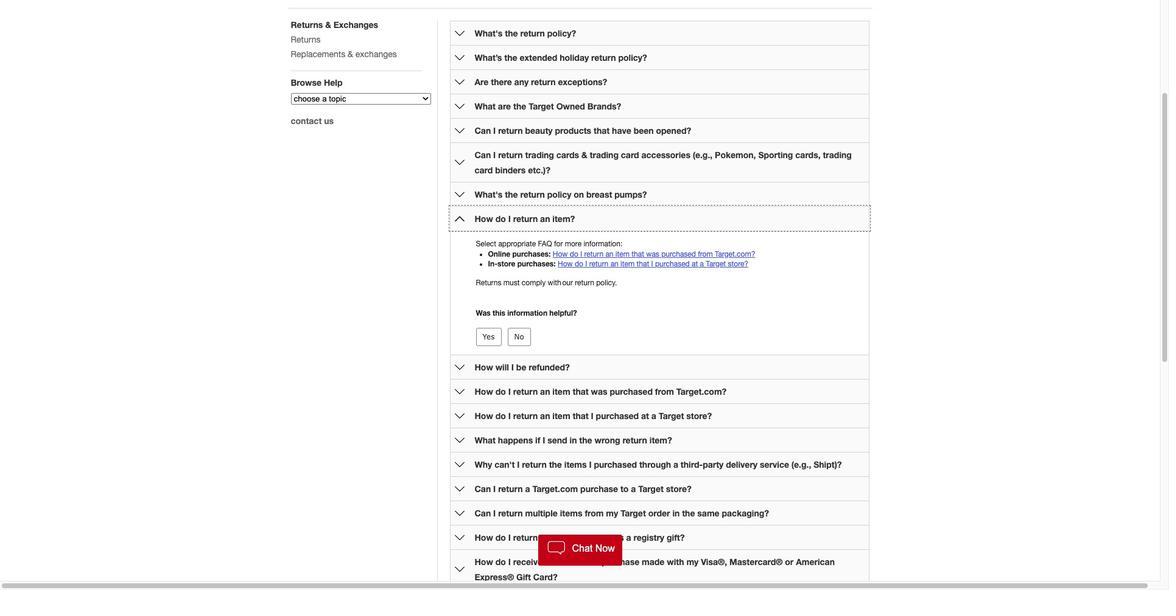 Task type: describe. For each thing, give the bounding box(es) containing it.
circle arrow e image for how do i receive a refund for a purchase made with my visa®, mastercard® or american express® gift card?
[[455, 565, 464, 575]]

policy
[[547, 189, 571, 200]]

do for how do i return an item that was purchased from target.com?
[[496, 387, 506, 397]]

express®
[[475, 573, 514, 583]]

shipt)?
[[814, 460, 842, 470]]

how for how do i return an item that was purchased from target.com?
[[475, 387, 493, 397]]

sporting
[[758, 150, 793, 160]]

wrong
[[595, 436, 620, 446]]

accessories
[[642, 150, 690, 160]]

browse help
[[291, 77, 343, 88]]

what's the return policy? link
[[475, 28, 576, 38]]

return down the etc.)?
[[520, 189, 545, 200]]

for inside select appropriate faq for more information: online purchases: how do i return an item that was purchased from target.com? in-store purchases: how do i return an item that i purchased at a target store?
[[554, 240, 563, 248]]

what for what happens if i send in the wrong return item?
[[475, 436, 496, 446]]

return right any
[[531, 77, 556, 87]]

received
[[578, 533, 612, 543]]

can i return beauty products that have been opened? link
[[475, 125, 691, 136]]

select
[[476, 240, 496, 248]]

(e.g., inside can i return trading cards & trading card accessories (e.g., pokemon, sporting cards, trading card binders etc.)?
[[693, 150, 713, 160]]

any
[[514, 77, 529, 87]]

service
[[760, 460, 789, 470]]

store? inside select appropriate faq for more information: online purchases: how do i return an item that was purchased from target.com? in-store purchases: how do i return an item that i purchased at a target store?
[[728, 260, 748, 269]]

must
[[503, 279, 520, 288]]

online
[[488, 249, 510, 259]]

can't
[[495, 460, 515, 470]]

0 horizontal spatial policy?
[[547, 28, 576, 38]]

how do i return an item? link
[[475, 214, 575, 224]]

send
[[548, 436, 567, 446]]

helpful?
[[549, 309, 577, 318]]

an for how do i return an item i received as a registry gift?
[[540, 533, 550, 543]]

will
[[496, 363, 509, 373]]

replacements & exchanges link
[[291, 49, 397, 59]]

2 trading from the left
[[590, 150, 619, 160]]

cards
[[556, 150, 579, 160]]

information
[[507, 309, 547, 318]]

can i return a target.com purchase to a target store? link
[[475, 484, 692, 495]]

select appropriate faq for more information: online purchases: how do i return an item that was purchased from target.com? in-store purchases: how do i return an item that i purchased at a target store?
[[476, 240, 755, 269]]

comply
[[522, 279, 546, 288]]

what's the return policy?
[[475, 28, 576, 38]]

packaging?
[[722, 509, 769, 519]]

item for received
[[553, 533, 570, 543]]

circle arrow s image
[[455, 214, 464, 224]]

cards,
[[795, 150, 821, 160]]

how do i return an item i received as a registry gift? link
[[475, 533, 685, 543]]

circle arrow e image for why
[[455, 460, 464, 470]]

brands?
[[587, 101, 621, 111]]

how for how do i return an item that i purchased at a target store?
[[475, 411, 493, 422]]

i inside can i return trading cards & trading card accessories (e.g., pokemon, sporting cards, trading card binders etc.)?
[[493, 150, 496, 160]]

chat
[[572, 544, 593, 554]]

return down if
[[522, 460, 547, 470]]

can i return trading cards & trading card accessories (e.g., pokemon, sporting cards, trading card binders etc.)?
[[475, 150, 852, 175]]

1 horizontal spatial (e.g.,
[[792, 460, 811, 470]]

made
[[642, 557, 665, 568]]

been
[[634, 125, 654, 136]]

party
[[703, 460, 724, 470]]

are there any return exceptions?
[[475, 77, 607, 87]]

american
[[796, 557, 835, 568]]

circle arrow e image for are there any return exceptions?
[[455, 77, 464, 87]]

order
[[648, 509, 670, 519]]

circle arrow e image for what are the target owned brands?
[[455, 101, 464, 111]]

in-
[[488, 260, 498, 269]]

policy.
[[596, 279, 617, 288]]

1 vertical spatial in
[[673, 509, 680, 519]]

what's for what's the return policy on breast pumps?
[[475, 189, 503, 200]]

what's for what's the return policy?
[[475, 28, 503, 38]]

multiple
[[525, 509, 558, 519]]

1 vertical spatial returns
[[291, 35, 321, 44]]

why can't i return the items i purchased through a third-party delivery service (e.g., shipt)? link
[[475, 460, 842, 470]]

return inside can i return trading cards & trading card accessories (e.g., pokemon, sporting cards, trading card binders etc.)?
[[498, 150, 523, 160]]

how for how do i return an item i received as a registry gift?
[[475, 533, 493, 543]]

visa®,
[[701, 557, 727, 568]]

1 vertical spatial target.com?
[[676, 387, 727, 397]]

an for how do i return an item?
[[540, 214, 550, 224]]

binders
[[495, 165, 526, 175]]

return up appropriate
[[513, 214, 538, 224]]

contact us link
[[291, 116, 334, 126]]

an up "policy."
[[611, 260, 619, 269]]

circle arrow e image for what happens if i send in the wrong return item?
[[455, 436, 464, 446]]

an for how do i return an item that i purchased at a target store?
[[540, 411, 550, 422]]

exchanges
[[334, 19, 378, 30]]

receive
[[513, 557, 543, 568]]

circle arrow e image for can i return multiple items from my target order in the same packaging?
[[455, 509, 464, 519]]

if
[[535, 436, 540, 446]]

returns & exchanges returns replacements & exchanges
[[291, 19, 397, 59]]

what's the return policy on breast pumps? link
[[475, 189, 647, 200]]

how do i receive a refund for a purchase made with my visa®, mastercard® or american express® gift card?
[[475, 557, 835, 583]]

there
[[491, 77, 512, 87]]

can for can i return a target.com purchase to a target store?
[[475, 484, 491, 495]]

chat now button
[[538, 535, 622, 566]]

do for how do i return an item?
[[496, 214, 506, 224]]

contact
[[291, 116, 322, 126]]

gift
[[516, 573, 531, 583]]

what's
[[475, 52, 502, 63]]

delivery
[[726, 460, 758, 470]]

can i return a target.com purchase to a target store?
[[475, 484, 692, 495]]

appropriate
[[498, 240, 536, 248]]

can i return multiple items from my target order in the same packaging? link
[[475, 509, 769, 519]]

0 vertical spatial &
[[325, 19, 331, 30]]

third-
[[681, 460, 703, 470]]

was this information helpful?
[[476, 309, 577, 318]]

1 horizontal spatial item?
[[650, 436, 672, 446]]

be
[[516, 363, 526, 373]]

how do i return an item?
[[475, 214, 575, 224]]

this
[[493, 309, 505, 318]]

replacements
[[291, 49, 345, 59]]

how do i return an item that i purchased at a target store?
[[475, 411, 712, 422]]

return right wrong
[[623, 436, 647, 446]]

how for how do i receive a refund for a purchase made with my visa®, mastercard® or american express® gift card?
[[475, 557, 493, 568]]

return left multiple on the left of the page
[[498, 509, 523, 519]]

1 vertical spatial how do i return an item that was purchased from target.com? link
[[475, 387, 727, 397]]

1 trading from the left
[[525, 150, 554, 160]]

chat now
[[572, 544, 615, 554]]

0 vertical spatial how do i return an item that was purchased from target.com? link
[[553, 250, 755, 259]]

return up extended
[[520, 28, 545, 38]]

was
[[476, 309, 491, 318]]

are
[[475, 77, 489, 87]]

the left same
[[682, 509, 695, 519]]

0 horizontal spatial at
[[641, 411, 649, 422]]

information:
[[584, 240, 622, 248]]

i inside how do i receive a refund for a purchase made with my visa®, mastercard® or american express® gift card?
[[508, 557, 511, 568]]

or
[[785, 557, 794, 568]]

do for how do i return an item i received as a registry gift?
[[496, 533, 506, 543]]

mastercard®
[[730, 557, 783, 568]]



Task type: locate. For each thing, give the bounding box(es) containing it.
in right order
[[673, 509, 680, 519]]

return left "policy."
[[575, 279, 594, 288]]

circle arrow e image for how do i return an item that was purchased from target.com?
[[455, 387, 464, 397]]

card left 'binders'
[[475, 165, 493, 175]]

1 horizontal spatial in
[[673, 509, 680, 519]]

how for how do i return an item?
[[475, 214, 493, 224]]

returns for must
[[476, 279, 501, 288]]

7 circle arrow e image from the top
[[455, 387, 464, 397]]

same
[[697, 509, 720, 519]]

2 circle arrow e image from the top
[[455, 77, 464, 87]]

0 vertical spatial from
[[698, 250, 713, 259]]

browse
[[291, 77, 322, 88]]

1 vertical spatial items
[[560, 509, 582, 519]]

return right holiday
[[591, 52, 616, 63]]

item? up why can't i return the items i purchased through a third-party delivery service (e.g., shipt)?
[[650, 436, 672, 446]]

0 horizontal spatial in
[[570, 436, 577, 446]]

None submit
[[476, 328, 501, 347], [508, 328, 531, 347], [476, 328, 501, 347], [508, 328, 531, 347]]

how do i receive a refund for a purchase made with my visa®, mastercard® or american express® gift card? link
[[475, 557, 835, 583]]

4 circle arrow e image from the top
[[455, 460, 464, 470]]

policy? up brands?
[[618, 52, 647, 63]]

an down refunded?
[[540, 387, 550, 397]]

2 horizontal spatial &
[[582, 150, 587, 160]]

circle arrow e image for what's the return policy?
[[455, 28, 464, 38]]

can for can i return multiple items from my target order in the same packaging?
[[475, 509, 491, 519]]

return
[[520, 28, 545, 38], [591, 52, 616, 63], [531, 77, 556, 87], [498, 125, 523, 136], [498, 150, 523, 160], [520, 189, 545, 200], [513, 214, 538, 224], [584, 250, 604, 259], [589, 260, 609, 269], [575, 279, 594, 288], [513, 387, 538, 397], [513, 411, 538, 422], [623, 436, 647, 446], [522, 460, 547, 470], [498, 484, 523, 495], [498, 509, 523, 519], [513, 533, 538, 543]]

target inside select appropriate faq for more information: online purchases: how do i return an item that was purchased from target.com? in-store purchases: how do i return an item that i purchased at a target store?
[[706, 260, 726, 269]]

4 circle arrow e image from the top
[[455, 126, 464, 135]]

1 horizontal spatial from
[[655, 387, 674, 397]]

& inside can i return trading cards & trading card accessories (e.g., pokemon, sporting cards, trading card binders etc.)?
[[582, 150, 587, 160]]

card?
[[533, 573, 558, 583]]

how will i be refunded? link
[[475, 363, 570, 373]]

are there any return exceptions? link
[[475, 77, 607, 87]]

return down how will i be refunded? "link"
[[513, 387, 538, 397]]

what are the target owned brands? link
[[475, 101, 621, 111]]

1 vertical spatial at
[[641, 411, 649, 422]]

1 vertical spatial policy?
[[618, 52, 647, 63]]

breast
[[586, 189, 612, 200]]

0 vertical spatial policy?
[[547, 28, 576, 38]]

what are the target owned brands?
[[475, 101, 621, 111]]

refunded?
[[529, 363, 570, 373]]

owned
[[556, 101, 585, 111]]

beauty
[[525, 125, 553, 136]]

contact us
[[291, 116, 334, 126]]

1 horizontal spatial at
[[692, 260, 698, 269]]

1 horizontal spatial was
[[646, 250, 659, 259]]

1 horizontal spatial card
[[621, 150, 639, 160]]

what's the return policy on breast pumps?
[[475, 189, 647, 200]]

item for i
[[553, 411, 570, 422]]

exceptions?
[[558, 77, 607, 87]]

the up there at the left of page
[[505, 28, 518, 38]]

1 horizontal spatial &
[[348, 49, 353, 59]]

0 vertical spatial purchase
[[580, 484, 618, 495]]

6 circle arrow e image from the top
[[455, 363, 464, 373]]

8 circle arrow e image from the top
[[455, 436, 464, 446]]

refund
[[552, 557, 578, 568]]

what's down 'binders'
[[475, 189, 503, 200]]

for down chat
[[581, 557, 592, 568]]

the right are
[[513, 101, 526, 111]]

0 horizontal spatial trading
[[525, 150, 554, 160]]

circle arrow e image for can i return beauty products that have been opened?
[[455, 126, 464, 135]]

can
[[475, 125, 491, 136], [475, 150, 491, 160], [475, 484, 491, 495], [475, 509, 491, 519]]

what left are
[[475, 101, 496, 111]]

4 can from the top
[[475, 509, 491, 519]]

(e.g.,
[[693, 150, 713, 160], [792, 460, 811, 470]]

10 circle arrow e image from the top
[[455, 509, 464, 519]]

0 vertical spatial my
[[606, 509, 618, 519]]

purchase inside how do i receive a refund for a purchase made with my visa®, mastercard® or american express® gift card?
[[602, 557, 640, 568]]

how for how will i be refunded?
[[475, 363, 493, 373]]

0 vertical spatial what's
[[475, 28, 503, 38]]

circle arrow e image for how do i return an item i received as a registry gift?
[[455, 533, 464, 543]]

products
[[555, 125, 591, 136]]

to
[[620, 484, 629, 495]]

what's the extended holiday return policy? link
[[475, 52, 647, 63]]

can for can i return trading cards & trading card accessories (e.g., pokemon, sporting cards, trading card binders etc.)?
[[475, 150, 491, 160]]

1 vertical spatial how do i return an item that i purchased at a target store? link
[[475, 411, 712, 422]]

2 circle arrow e image from the top
[[455, 158, 464, 167]]

exchanges
[[356, 49, 397, 59]]

1 horizontal spatial trading
[[590, 150, 619, 160]]

a
[[700, 260, 704, 269], [651, 411, 656, 422], [673, 460, 678, 470], [525, 484, 530, 495], [631, 484, 636, 495], [626, 533, 631, 543], [545, 557, 550, 568], [595, 557, 599, 568]]

gift?
[[667, 533, 685, 543]]

trading
[[525, 150, 554, 160], [590, 150, 619, 160], [823, 150, 852, 160]]

1 vertical spatial my
[[687, 557, 699, 568]]

us
[[324, 116, 334, 126]]

the left wrong
[[579, 436, 592, 446]]

how do i return an item that was purchased from target.com? link
[[553, 250, 755, 259], [475, 387, 727, 397]]

how do i return an item i received as a registry gift?
[[475, 533, 685, 543]]

0 vertical spatial (e.g.,
[[693, 150, 713, 160]]

returns for &
[[291, 19, 323, 30]]

what happens if i send in the wrong return item? link
[[475, 436, 672, 446]]

items down what happens if i send in the wrong return item?
[[564, 460, 587, 470]]

0 vertical spatial at
[[692, 260, 698, 269]]

how
[[475, 214, 493, 224], [553, 250, 568, 259], [558, 260, 573, 269], [475, 363, 493, 373], [475, 387, 493, 397], [475, 411, 493, 422], [475, 533, 493, 543], [475, 557, 493, 568]]

store
[[498, 260, 515, 269]]

can inside can i return trading cards & trading card accessories (e.g., pokemon, sporting cards, trading card binders etc.)?
[[475, 150, 491, 160]]

3 trading from the left
[[823, 150, 852, 160]]

in right 'send'
[[570, 436, 577, 446]]

circle arrow e image for can
[[455, 158, 464, 167]]

0 vertical spatial in
[[570, 436, 577, 446]]

target.com? inside select appropriate faq for more information: online purchases: how do i return an item that was purchased from target.com? in-store purchases: how do i return an item that i purchased at a target store?
[[715, 250, 755, 259]]

my up as
[[606, 509, 618, 519]]

how do i return an item that i purchased at a target store? link down how do i return an item that was purchased from target.com?
[[475, 411, 712, 422]]

the
[[505, 28, 518, 38], [504, 52, 517, 63], [513, 101, 526, 111], [505, 189, 518, 200], [579, 436, 592, 446], [549, 460, 562, 470], [682, 509, 695, 519]]

0 vertical spatial store?
[[728, 260, 748, 269]]

circle arrow e image for how
[[455, 412, 464, 421]]

0 vertical spatial what
[[475, 101, 496, 111]]

0 vertical spatial returns
[[291, 19, 323, 30]]

(e.g., left shipt)? at right bottom
[[792, 460, 811, 470]]

a inside select appropriate faq for more information: online purchases: how do i return an item that was purchased from target.com? in-store purchases: how do i return an item that i purchased at a target store?
[[700, 260, 704, 269]]

what up why
[[475, 436, 496, 446]]

purchase
[[580, 484, 618, 495], [602, 557, 640, 568]]

i
[[493, 125, 496, 136], [493, 150, 496, 160], [508, 214, 511, 224], [580, 250, 582, 259], [585, 260, 587, 269], [651, 260, 653, 269], [511, 363, 514, 373], [508, 387, 511, 397], [508, 411, 511, 422], [591, 411, 594, 422], [543, 436, 545, 446], [517, 460, 520, 470], [589, 460, 592, 470], [493, 484, 496, 495], [493, 509, 496, 519], [508, 533, 511, 543], [573, 533, 575, 543], [508, 557, 511, 568]]

what's the extended holiday return policy?
[[475, 52, 647, 63]]

1 horizontal spatial policy?
[[618, 52, 647, 63]]

how do i return an item that i purchased at a target store? link
[[558, 260, 748, 269], [475, 411, 712, 422]]

1 can from the top
[[475, 125, 491, 136]]

what for what are the target owned brands?
[[475, 101, 496, 111]]

1 horizontal spatial my
[[687, 557, 699, 568]]

extended
[[520, 52, 557, 63]]

items up how do i return an item i received as a registry gift? link
[[560, 509, 582, 519]]

0 vertical spatial items
[[564, 460, 587, 470]]

registry
[[634, 533, 664, 543]]

0 vertical spatial for
[[554, 240, 563, 248]]

how do i return an item that was purchased from target.com? link up "how do i return an item that i purchased at a target store?"
[[475, 387, 727, 397]]

1 vertical spatial &
[[348, 49, 353, 59]]

2 vertical spatial returns
[[476, 279, 501, 288]]

opened?
[[656, 125, 691, 136]]

0 horizontal spatial my
[[606, 509, 618, 519]]

1 vertical spatial from
[[655, 387, 674, 397]]

from
[[698, 250, 713, 259], [655, 387, 674, 397], [585, 509, 604, 519]]

with
[[667, 557, 684, 568]]

purchases: up comply
[[517, 260, 556, 269]]

12 circle arrow e image from the top
[[455, 565, 464, 575]]

can i return beauty products that have been opened?
[[475, 125, 691, 136]]

circle arrow e image for what's the return policy on breast pumps?
[[455, 190, 464, 199]]

for inside how do i receive a refund for a purchase made with my visa®, mastercard® or american express® gift card?
[[581, 557, 592, 568]]

0 horizontal spatial was
[[591, 387, 607, 397]]

etc.)?
[[528, 165, 550, 175]]

circle arrow e image for what's
[[455, 53, 464, 62]]

circle arrow e image
[[455, 28, 464, 38], [455, 77, 464, 87], [455, 101, 464, 111], [455, 126, 464, 135], [455, 190, 464, 199], [455, 363, 464, 373], [455, 387, 464, 397], [455, 436, 464, 446], [455, 485, 464, 494], [455, 509, 464, 519], [455, 533, 464, 543], [455, 565, 464, 575]]

return up receive
[[513, 533, 538, 543]]

more
[[565, 240, 582, 248]]

circle arrow e image for can i return a target.com purchase to a target store?
[[455, 485, 464, 494]]

& for can
[[582, 150, 587, 160]]

11 circle arrow e image from the top
[[455, 533, 464, 543]]

navigation
[[291, 19, 431, 264]]

0 horizontal spatial for
[[554, 240, 563, 248]]

1 vertical spatial for
[[581, 557, 592, 568]]

purchases:
[[512, 249, 551, 259], [517, 260, 556, 269]]

5 circle arrow e image from the top
[[455, 190, 464, 199]]

that
[[594, 125, 610, 136], [632, 250, 644, 259], [637, 260, 649, 269], [573, 387, 589, 397], [573, 411, 589, 422]]

from inside select appropriate faq for more information: online purchases: how do i return an item that was purchased from target.com? in-store purchases: how do i return an item that i purchased at a target store?
[[698, 250, 713, 259]]

0 horizontal spatial from
[[585, 509, 604, 519]]

1 vertical spatial item?
[[650, 436, 672, 446]]

through
[[639, 460, 671, 470]]

3 can from the top
[[475, 484, 491, 495]]

an down information:
[[606, 250, 614, 259]]

2 horizontal spatial trading
[[823, 150, 852, 160]]

purchase left 'to'
[[580, 484, 618, 495]]

how do i return an item that was purchased from target.com?
[[475, 387, 727, 397]]

1 circle arrow e image from the top
[[455, 53, 464, 62]]

0 horizontal spatial card
[[475, 165, 493, 175]]

help
[[324, 77, 343, 88]]

1 horizontal spatial for
[[581, 557, 592, 568]]

an
[[540, 214, 550, 224], [606, 250, 614, 259], [611, 260, 619, 269], [540, 387, 550, 397], [540, 411, 550, 422], [540, 533, 550, 543]]

2 vertical spatial from
[[585, 509, 604, 519]]

1 vertical spatial what's
[[475, 189, 503, 200]]

what happens if i send in the wrong return item?
[[475, 436, 672, 446]]

2 vertical spatial &
[[582, 150, 587, 160]]

return up "policy."
[[589, 260, 609, 269]]

return up happens
[[513, 411, 538, 422]]

0 vertical spatial target.com?
[[715, 250, 755, 259]]

2 vertical spatial store?
[[666, 484, 692, 495]]

1 what's from the top
[[475, 28, 503, 38]]

why can't i return the items i purchased through a third-party delivery service (e.g., shipt)?
[[475, 460, 842, 470]]

1 vertical spatial what
[[475, 436, 496, 446]]

the right what's
[[504, 52, 517, 63]]

with our
[[548, 279, 573, 288]]

can for can i return beauty products that have been opened?
[[475, 125, 491, 136]]

1 vertical spatial was
[[591, 387, 607, 397]]

pokemon,
[[715, 150, 756, 160]]

what's up what's
[[475, 28, 503, 38]]

3 circle arrow e image from the top
[[455, 101, 464, 111]]

why
[[475, 460, 492, 470]]

2 what from the top
[[475, 436, 496, 446]]

item? down 'what's the return policy on breast pumps?' link
[[553, 214, 575, 224]]

1 vertical spatial card
[[475, 165, 493, 175]]

an up if
[[540, 411, 550, 422]]

0 horizontal spatial &
[[325, 19, 331, 30]]

how do i return an item that i purchased at a target store? link up "policy."
[[558, 260, 748, 269]]

my right with in the right bottom of the page
[[687, 557, 699, 568]]

can i return multiple items from my target order in the same packaging?
[[475, 509, 769, 519]]

on
[[574, 189, 584, 200]]

purchase down now
[[602, 557, 640, 568]]

my inside how do i receive a refund for a purchase made with my visa®, mastercard® or american express® gift card?
[[687, 557, 699, 568]]

card down have
[[621, 150, 639, 160]]

9 circle arrow e image from the top
[[455, 485, 464, 494]]

2 what's from the top
[[475, 189, 503, 200]]

return down information:
[[584, 250, 604, 259]]

was inside select appropriate faq for more information: online purchases: how do i return an item that was purchased from target.com? in-store purchases: how do i return an item that i purchased at a target store?
[[646, 250, 659, 259]]

circle arrow e image
[[455, 53, 464, 62], [455, 158, 464, 167], [455, 412, 464, 421], [455, 460, 464, 470]]

item for was
[[553, 387, 570, 397]]

for right faq
[[554, 240, 563, 248]]

0 vertical spatial how do i return an item that i purchased at a target store? link
[[558, 260, 748, 269]]

0 horizontal spatial (e.g.,
[[693, 150, 713, 160]]

1 vertical spatial (e.g.,
[[792, 460, 811, 470]]

have
[[612, 125, 631, 136]]

faq
[[538, 240, 552, 248]]

do inside how do i receive a refund for a purchase made with my visa®, mastercard® or american express® gift card?
[[496, 557, 506, 568]]

trading up the etc.)?
[[525, 150, 554, 160]]

0 vertical spatial item?
[[553, 214, 575, 224]]

purchases: down faq
[[512, 249, 551, 259]]

trading right cards,
[[823, 150, 852, 160]]

an up faq
[[540, 214, 550, 224]]

0 vertical spatial was
[[646, 250, 659, 259]]

the up the 'target.com'
[[549, 460, 562, 470]]

&
[[325, 19, 331, 30], [348, 49, 353, 59], [582, 150, 587, 160]]

are
[[498, 101, 511, 111]]

return down can't
[[498, 484, 523, 495]]

return up 'binders'
[[498, 150, 523, 160]]

1 what from the top
[[475, 101, 496, 111]]

0 horizontal spatial item?
[[553, 214, 575, 224]]

at inside select appropriate faq for more information: online purchases: how do i return an item that was purchased from target.com? in-store purchases: how do i return an item that i purchased at a target store?
[[692, 260, 698, 269]]

navigation containing returns & exchanges
[[291, 19, 431, 264]]

an for how do i return an item that was purchased from target.com?
[[540, 387, 550, 397]]

1 vertical spatial purchases:
[[517, 260, 556, 269]]

policy? up "what's the extended holiday return policy?" link at the top
[[547, 28, 576, 38]]

return down are
[[498, 125, 523, 136]]

& for returns
[[348, 49, 353, 59]]

1 circle arrow e image from the top
[[455, 28, 464, 38]]

chat now link
[[538, 535, 622, 566]]

trading down have
[[590, 150, 619, 160]]

an down multiple on the left of the page
[[540, 533, 550, 543]]

0 vertical spatial card
[[621, 150, 639, 160]]

how inside how do i receive a refund for a purchase made with my visa®, mastercard® or american express® gift card?
[[475, 557, 493, 568]]

the down 'binders'
[[505, 189, 518, 200]]

as
[[615, 533, 624, 543]]

0 vertical spatial purchases:
[[512, 249, 551, 259]]

(e.g., left pokemon,
[[693, 150, 713, 160]]

card
[[621, 150, 639, 160], [475, 165, 493, 175]]

target
[[529, 101, 554, 111], [706, 260, 726, 269], [659, 411, 684, 422], [638, 484, 664, 495], [621, 509, 646, 519]]

1 vertical spatial purchase
[[602, 557, 640, 568]]

how do i return an item that was purchased from target.com? link down information:
[[553, 250, 755, 259]]

returns must comply with our return policy.
[[476, 279, 618, 288]]

2 horizontal spatial from
[[698, 250, 713, 259]]

3 circle arrow e image from the top
[[455, 412, 464, 421]]

do for how do i return an item that i purchased at a target store?
[[496, 411, 506, 422]]

do for how do i receive a refund for a purchase made with my visa®, mastercard® or american express® gift card?
[[496, 557, 506, 568]]

circle arrow e image for how will i be refunded?
[[455, 363, 464, 373]]

2 can from the top
[[475, 150, 491, 160]]

1 vertical spatial store?
[[686, 411, 712, 422]]



Task type: vqa. For each thing, say whether or not it's contained in the screenshot.
the bottommost screens
no



